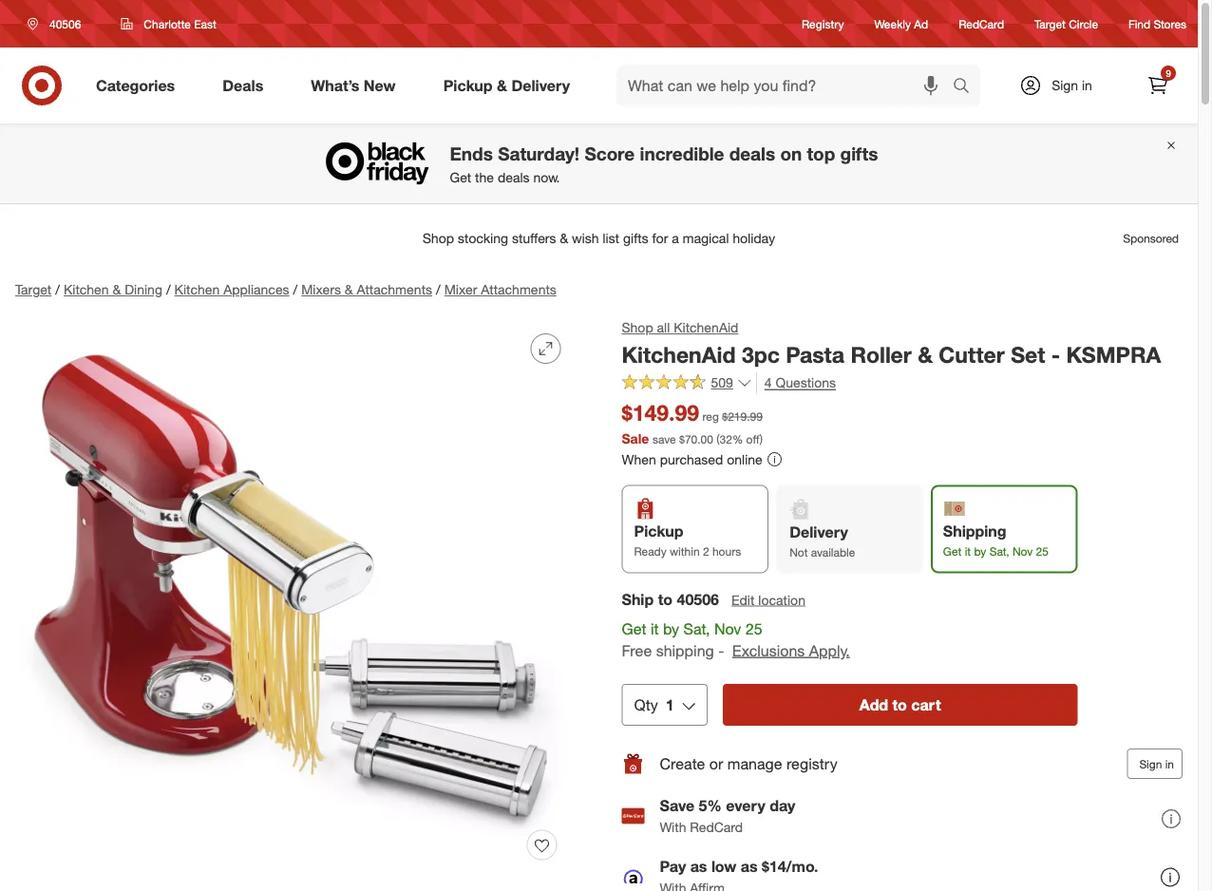 Task type: locate. For each thing, give the bounding box(es) containing it.
pickup up ends
[[443, 76, 493, 95]]

it
[[965, 544, 971, 558], [651, 619, 659, 638]]

attachments right the mixer
[[481, 281, 557, 298]]

ksmpra
[[1067, 341, 1161, 368]]

sat, down shipping
[[990, 544, 1010, 558]]

- inside get it by sat, nov 25 free shipping - exclusions apply.
[[718, 641, 724, 660]]

0 horizontal spatial kitchen
[[64, 281, 109, 298]]

1 horizontal spatial -
[[1052, 341, 1060, 368]]

deals
[[729, 142, 776, 164], [498, 169, 530, 185]]

pickup for &
[[443, 76, 493, 95]]

mixers & attachments link
[[301, 281, 432, 298]]

1 vertical spatial 25
[[746, 619, 763, 638]]

1 vertical spatial -
[[718, 641, 724, 660]]

509 link
[[622, 372, 752, 395]]

0 vertical spatial -
[[1052, 341, 1060, 368]]

deals right the
[[498, 169, 530, 185]]

1 vertical spatial sign
[[1140, 757, 1162, 771]]

1 vertical spatial to
[[893, 696, 907, 714]]

target
[[1035, 17, 1066, 31], [15, 281, 52, 298]]

40506
[[49, 17, 81, 31], [677, 590, 719, 608]]

2 horizontal spatial get
[[943, 544, 962, 558]]

kitchen
[[64, 281, 109, 298], [174, 281, 220, 298]]

to inside button
[[893, 696, 907, 714]]

as
[[690, 858, 707, 876], [741, 858, 758, 876]]

kitchen right dining
[[174, 281, 220, 298]]

What can we help you find? suggestions appear below search field
[[617, 65, 958, 106]]

0 vertical spatial by
[[974, 544, 987, 558]]

reg
[[703, 410, 719, 424]]

0 horizontal spatial nov
[[714, 619, 741, 638]]

/ right dining
[[166, 281, 171, 298]]

0 vertical spatial target
[[1035, 17, 1066, 31]]

on
[[781, 142, 802, 164]]

registry link
[[802, 16, 844, 32]]

1 horizontal spatial nov
[[1013, 544, 1033, 558]]

-
[[1052, 341, 1060, 368], [718, 641, 724, 660]]

as right low
[[741, 858, 758, 876]]

0 horizontal spatial it
[[651, 619, 659, 638]]

create
[[660, 755, 705, 773]]

off
[[746, 432, 760, 446]]

target circle
[[1035, 17, 1098, 31]]

kitchenaid right "all"
[[674, 319, 739, 336]]

/ left the mixers
[[293, 281, 298, 298]]

the
[[475, 169, 494, 185]]

deals left on
[[729, 142, 776, 164]]

0 horizontal spatial pickup
[[443, 76, 493, 95]]

1 vertical spatial pickup
[[634, 522, 684, 540]]

it inside shipping get it by sat, nov 25
[[965, 544, 971, 558]]

available
[[811, 545, 855, 559]]

(
[[717, 432, 720, 446]]

1 vertical spatial delivery
[[790, 523, 848, 541]]

by down shipping
[[974, 544, 987, 558]]

ship
[[622, 590, 654, 608]]

1 horizontal spatial attachments
[[481, 281, 557, 298]]

& up saturday!
[[497, 76, 507, 95]]

0 vertical spatial sign
[[1052, 77, 1078, 94]]

ends saturday! score incredible deals on top gifts get the deals now.
[[450, 142, 878, 185]]

sat, inside shipping get it by sat, nov 25
[[990, 544, 1010, 558]]

it up the free
[[651, 619, 659, 638]]

saturday!
[[498, 142, 580, 164]]

&
[[497, 76, 507, 95], [113, 281, 121, 298], [345, 281, 353, 298], [918, 341, 933, 368]]

get inside ends saturday! score incredible deals on top gifts get the deals now.
[[450, 169, 471, 185]]

to right the ship at the bottom of the page
[[658, 590, 673, 608]]

1 vertical spatial in
[[1166, 757, 1174, 771]]

0 vertical spatial in
[[1082, 77, 1093, 94]]

roller
[[851, 341, 912, 368]]

add to cart
[[860, 696, 941, 714]]

1 horizontal spatial it
[[965, 544, 971, 558]]

redcard link
[[959, 16, 1004, 32]]

kitchen right target link at the left
[[64, 281, 109, 298]]

get it by sat, nov 25 free shipping - exclusions apply.
[[622, 619, 850, 660]]

1 horizontal spatial in
[[1166, 757, 1174, 771]]

kitchenaid up 509 link
[[622, 341, 736, 368]]

sign
[[1052, 77, 1078, 94], [1140, 757, 1162, 771]]

attachments left the mixer
[[357, 281, 432, 298]]

target inside "link"
[[1035, 17, 1066, 31]]

1 horizontal spatial target
[[1035, 17, 1066, 31]]

25 inside get it by sat, nov 25 free shipping - exclusions apply.
[[746, 619, 763, 638]]

1 horizontal spatial 40506
[[677, 590, 719, 608]]

pickup ready within 2 hours
[[634, 522, 741, 558]]

target / kitchen & dining / kitchen appliances / mixers & attachments / mixer attachments
[[15, 281, 557, 298]]

40506 inside dropdown button
[[49, 17, 81, 31]]

25 inside shipping get it by sat, nov 25
[[1036, 544, 1049, 558]]

pickup inside pickup ready within 2 hours
[[634, 522, 684, 540]]

- right set at the top right of page
[[1052, 341, 1060, 368]]

0 vertical spatial it
[[965, 544, 971, 558]]

shop
[[622, 319, 653, 336]]

manage
[[728, 755, 782, 773]]

sign in button
[[1127, 749, 1183, 779]]

1 vertical spatial sign in
[[1140, 757, 1174, 771]]

0 vertical spatial 25
[[1036, 544, 1049, 558]]

target link
[[15, 281, 52, 298]]

1 horizontal spatial get
[[622, 619, 647, 638]]

1 horizontal spatial to
[[893, 696, 907, 714]]

1 horizontal spatial kitchen
[[174, 281, 220, 298]]

1 horizontal spatial redcard
[[959, 17, 1004, 31]]

redcard right ad at the top right
[[959, 17, 1004, 31]]

- right shipping
[[718, 641, 724, 660]]

0 vertical spatial pickup
[[443, 76, 493, 95]]

cart
[[912, 696, 941, 714]]

not
[[790, 545, 808, 559]]

0 vertical spatial redcard
[[959, 17, 1004, 31]]

get up the free
[[622, 619, 647, 638]]

1 horizontal spatial by
[[974, 544, 987, 558]]

new
[[364, 76, 396, 95]]

2 attachments from the left
[[481, 281, 557, 298]]

0 horizontal spatial 25
[[746, 619, 763, 638]]

0 horizontal spatial 40506
[[49, 17, 81, 31]]

$14/mo.
[[762, 858, 819, 876]]

ship to 40506
[[622, 590, 719, 608]]

0 horizontal spatial to
[[658, 590, 673, 608]]

kitchen & dining link
[[64, 281, 162, 298]]

redcard inside save 5% every day with redcard
[[690, 819, 743, 835]]

1 vertical spatial nov
[[714, 619, 741, 638]]

0 vertical spatial sat,
[[990, 544, 1010, 558]]

70.00
[[685, 432, 714, 446]]

by inside get it by sat, nov 25 free shipping - exclusions apply.
[[663, 619, 679, 638]]

2 vertical spatial get
[[622, 619, 647, 638]]

3 / from the left
[[293, 281, 298, 298]]

0 vertical spatial 40506
[[49, 17, 81, 31]]

1 horizontal spatial sign in
[[1140, 757, 1174, 771]]

dining
[[125, 281, 162, 298]]

0 horizontal spatial sign
[[1052, 77, 1078, 94]]

1 horizontal spatial sign
[[1140, 757, 1162, 771]]

1 vertical spatial sat,
[[684, 619, 710, 638]]

0 vertical spatial kitchenaid
[[674, 319, 739, 336]]

now.
[[533, 169, 560, 185]]

pickup & delivery link
[[427, 65, 594, 106]]

1 / from the left
[[55, 281, 60, 298]]

delivery up the available
[[790, 523, 848, 541]]

0 horizontal spatial as
[[690, 858, 707, 876]]

pickup up "ready"
[[634, 522, 684, 540]]

0 vertical spatial sign in
[[1052, 77, 1093, 94]]

sat, up shipping
[[684, 619, 710, 638]]

with
[[660, 819, 686, 835]]

apply.
[[809, 641, 850, 660]]

target for target / kitchen & dining / kitchen appliances / mixers & attachments / mixer attachments
[[15, 281, 52, 298]]

it down shipping
[[965, 544, 971, 558]]

1 vertical spatial it
[[651, 619, 659, 638]]

0 horizontal spatial delivery
[[512, 76, 570, 95]]

by up shipping
[[663, 619, 679, 638]]

target left kitchen & dining link
[[15, 281, 52, 298]]

0 horizontal spatial sign in
[[1052, 77, 1093, 94]]

sat,
[[990, 544, 1010, 558], [684, 619, 710, 638]]

pickup inside pickup & delivery link
[[443, 76, 493, 95]]

/ right target link at the left
[[55, 281, 60, 298]]

score
[[585, 142, 635, 164]]

0 horizontal spatial by
[[663, 619, 679, 638]]

0 horizontal spatial attachments
[[357, 281, 432, 298]]

0 vertical spatial get
[[450, 169, 471, 185]]

delivery up saturday!
[[512, 76, 570, 95]]

advertisement region
[[0, 216, 1198, 261]]

2 kitchen from the left
[[174, 281, 220, 298]]

0 horizontal spatial redcard
[[690, 819, 743, 835]]

/ left the mixer
[[436, 281, 441, 298]]

1 horizontal spatial 25
[[1036, 544, 1049, 558]]

save 5% every day with redcard
[[660, 797, 796, 835]]

within
[[670, 544, 700, 558]]

sat, inside get it by sat, nov 25 free shipping - exclusions apply.
[[684, 619, 710, 638]]

redcard
[[959, 17, 1004, 31], [690, 819, 743, 835]]

pickup for ready
[[634, 522, 684, 540]]

pay
[[660, 858, 686, 876]]

1 vertical spatial target
[[15, 281, 52, 298]]

0 vertical spatial to
[[658, 590, 673, 608]]

0 horizontal spatial -
[[718, 641, 724, 660]]

pickup & delivery
[[443, 76, 570, 95]]

by inside shipping get it by sat, nov 25
[[974, 544, 987, 558]]

redcard down 5%
[[690, 819, 743, 835]]

1 vertical spatial redcard
[[690, 819, 743, 835]]

target left circle
[[1035, 17, 1066, 31]]

& right roller
[[918, 341, 933, 368]]

charlotte east button
[[109, 7, 229, 41]]

4
[[765, 375, 772, 391]]

1 kitchen from the left
[[64, 281, 109, 298]]

%
[[732, 432, 743, 446]]

40506 button
[[15, 7, 101, 41]]

$219.99
[[722, 410, 763, 424]]

delivery inside pickup & delivery link
[[512, 76, 570, 95]]

search button
[[944, 65, 990, 110]]

get
[[450, 169, 471, 185], [943, 544, 962, 558], [622, 619, 647, 638]]

get inside shipping get it by sat, nov 25
[[943, 544, 962, 558]]

east
[[194, 17, 216, 31]]

sign in inside button
[[1140, 757, 1174, 771]]

categories
[[96, 76, 175, 95]]

to for ship
[[658, 590, 673, 608]]

delivery not available
[[790, 523, 855, 559]]

1 vertical spatial get
[[943, 544, 962, 558]]

0 horizontal spatial get
[[450, 169, 471, 185]]

1 vertical spatial by
[[663, 619, 679, 638]]

pickup
[[443, 76, 493, 95], [634, 522, 684, 540]]

0 vertical spatial delivery
[[512, 76, 570, 95]]

get left the
[[450, 169, 471, 185]]

to
[[658, 590, 673, 608], [893, 696, 907, 714]]

get down shipping
[[943, 544, 962, 558]]

low
[[712, 858, 737, 876]]

as left low
[[690, 858, 707, 876]]

top
[[807, 142, 835, 164]]

every
[[726, 797, 766, 815]]

0 vertical spatial deals
[[729, 142, 776, 164]]

1 horizontal spatial pickup
[[634, 522, 684, 540]]

1 vertical spatial deals
[[498, 169, 530, 185]]

0 horizontal spatial sat,
[[684, 619, 710, 638]]

1 horizontal spatial deals
[[729, 142, 776, 164]]

1 horizontal spatial sat,
[[990, 544, 1010, 558]]

0 vertical spatial nov
[[1013, 544, 1033, 558]]

1 horizontal spatial as
[[741, 858, 758, 876]]

to right add
[[893, 696, 907, 714]]

0 horizontal spatial target
[[15, 281, 52, 298]]

1 horizontal spatial delivery
[[790, 523, 848, 541]]

shipping get it by sat, nov 25
[[943, 522, 1049, 558]]



Task type: describe. For each thing, give the bounding box(es) containing it.
in inside button
[[1166, 757, 1174, 771]]

2 / from the left
[[166, 281, 171, 298]]

1
[[666, 696, 674, 714]]

deals
[[223, 76, 263, 95]]

$
[[679, 432, 685, 446]]

when purchased online
[[622, 451, 763, 467]]

gifts
[[840, 142, 878, 164]]

1 as from the left
[[690, 858, 707, 876]]

create or manage registry
[[660, 755, 838, 773]]

delivery inside the delivery not available
[[790, 523, 848, 541]]

3pc
[[742, 341, 780, 368]]

shipping
[[656, 641, 714, 660]]

what's new
[[311, 76, 396, 95]]

day
[[770, 797, 796, 815]]

ready
[[634, 544, 667, 558]]

or
[[710, 755, 723, 773]]

save
[[660, 797, 695, 815]]

$149.99 reg $219.99 sale save $ 70.00 ( 32 % off )
[[622, 400, 763, 447]]

4 questions
[[765, 375, 836, 391]]

qty 1
[[634, 696, 674, 714]]

mixers
[[301, 281, 341, 298]]

nov inside shipping get it by sat, nov 25
[[1013, 544, 1033, 558]]

0 horizontal spatial in
[[1082, 77, 1093, 94]]

free
[[622, 641, 652, 660]]

exclusions
[[732, 641, 805, 660]]

1 attachments from the left
[[357, 281, 432, 298]]

$149.99
[[622, 400, 699, 426]]

& inside the shop all kitchenaid kitchenaid 3pc pasta roller & cutter set - ksmpra
[[918, 341, 933, 368]]

save
[[653, 432, 676, 446]]

when
[[622, 451, 656, 467]]

shop all kitchenaid kitchenaid 3pc pasta roller & cutter set - ksmpra
[[622, 319, 1161, 368]]

edit location
[[732, 591, 806, 608]]

sale
[[622, 430, 649, 447]]

4 questions link
[[756, 372, 836, 394]]

5%
[[699, 797, 722, 815]]

categories link
[[80, 65, 199, 106]]

online
[[727, 451, 763, 467]]

what's new link
[[295, 65, 420, 106]]

1 vertical spatial kitchenaid
[[622, 341, 736, 368]]

weekly ad
[[875, 17, 928, 31]]

purchased
[[660, 451, 723, 467]]

pay as low as $14/mo.
[[660, 858, 819, 876]]

kitchen appliances link
[[174, 281, 289, 298]]

& left dining
[[113, 281, 121, 298]]

mixer attachments link
[[444, 281, 557, 298]]

edit
[[732, 591, 755, 608]]

add
[[860, 696, 888, 714]]

appliances
[[223, 281, 289, 298]]

location
[[758, 591, 806, 608]]

0 horizontal spatial deals
[[498, 169, 530, 185]]

to for add
[[893, 696, 907, 714]]

questions
[[776, 375, 836, 391]]

pasta
[[786, 341, 845, 368]]

get inside get it by sat, nov 25 free shipping - exclusions apply.
[[622, 619, 647, 638]]

9
[[1166, 67, 1171, 79]]

find
[[1129, 17, 1151, 31]]

weekly ad link
[[875, 16, 928, 32]]

what's
[[311, 76, 360, 95]]

search
[[944, 78, 990, 97]]

ends
[[450, 142, 493, 164]]

sign inside button
[[1140, 757, 1162, 771]]

charlotte east
[[144, 17, 216, 31]]

qty
[[634, 696, 658, 714]]

target for target circle
[[1035, 17, 1066, 31]]

4 / from the left
[[436, 281, 441, 298]]

- inside the shop all kitchenaid kitchenaid 3pc pasta roller & cutter set - ksmpra
[[1052, 341, 1060, 368]]

shipping
[[943, 522, 1007, 540]]

set
[[1011, 341, 1046, 368]]

charlotte
[[144, 17, 191, 31]]

1 vertical spatial 40506
[[677, 590, 719, 608]]

all
[[657, 319, 670, 336]]

target circle link
[[1035, 16, 1098, 32]]

mixer
[[444, 281, 477, 298]]

2 as from the left
[[741, 858, 758, 876]]

)
[[760, 432, 763, 446]]

find stores link
[[1129, 16, 1187, 32]]

hours
[[713, 544, 741, 558]]

it inside get it by sat, nov 25 free shipping - exclusions apply.
[[651, 619, 659, 638]]

find stores
[[1129, 17, 1187, 31]]

2
[[703, 544, 709, 558]]

9 link
[[1137, 65, 1179, 106]]

& right the mixers
[[345, 281, 353, 298]]

kitchenaid 3pc pasta roller & cutter set - ksmpra, 1 of 9 image
[[15, 318, 576, 879]]

exclusions apply. link
[[732, 641, 850, 660]]

edit location button
[[731, 589, 807, 610]]

nov inside get it by sat, nov 25 free shipping - exclusions apply.
[[714, 619, 741, 638]]

stores
[[1154, 17, 1187, 31]]

cutter
[[939, 341, 1005, 368]]



Task type: vqa. For each thing, say whether or not it's contained in the screenshot.
middle '/'
no



